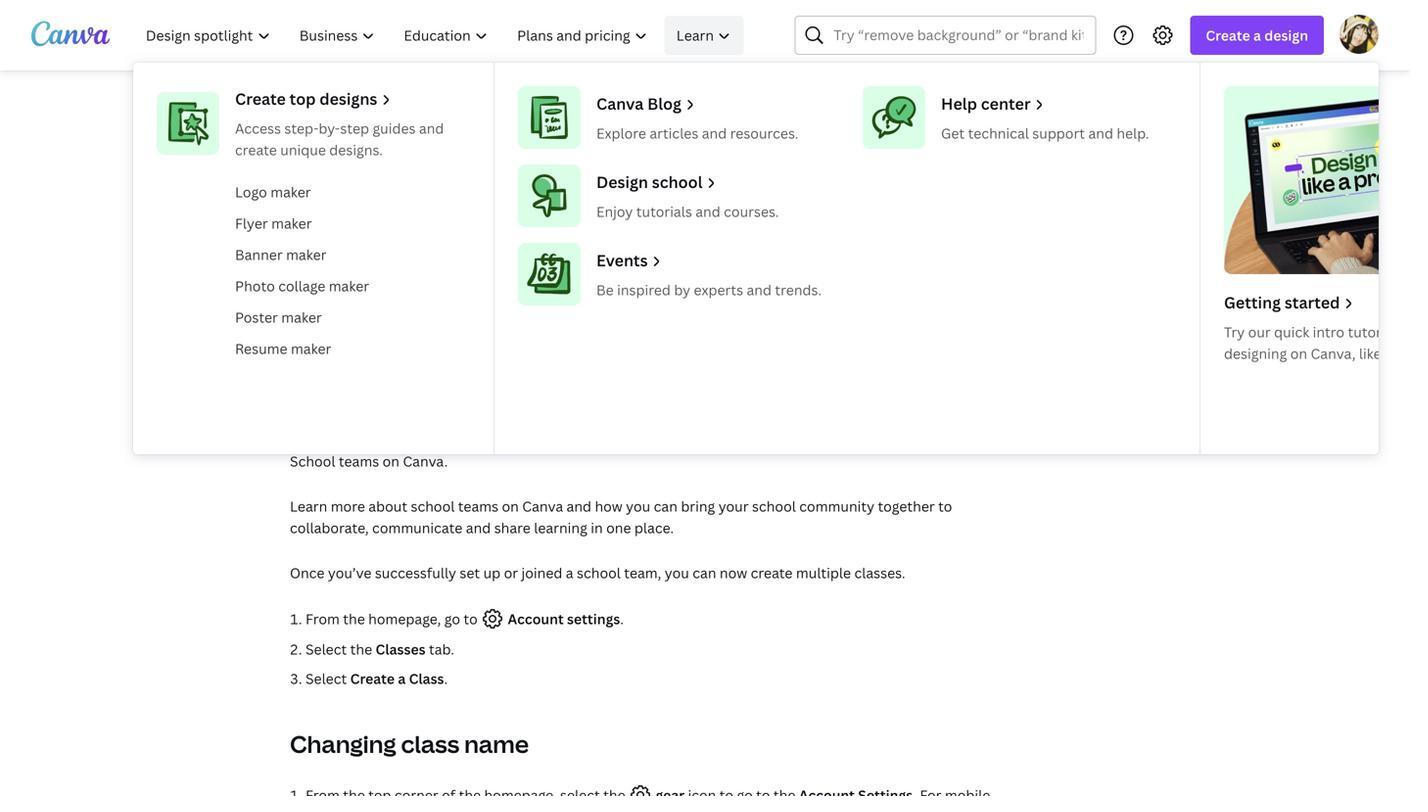 Task type: describe. For each thing, give the bounding box(es) containing it.
flyer maker
[[235, 214, 312, 233]]

blog
[[647, 93, 682, 114]]

set inside how you set up your class is up to you. you can use one class per grade, per subject, or per class that you teach.
[[351, 272, 371, 290]]

collaborate,
[[290, 519, 369, 537]]

the for from
[[343, 610, 365, 628]]

banner maker link
[[227, 239, 478, 270]]

top
[[290, 88, 316, 109]]

access
[[235, 119, 281, 138]]

and left help.
[[1088, 124, 1113, 142]]

education
[[510, 205, 577, 224]]

teams and groups link
[[401, 102, 520, 123]]

as educators, you may be teaching multiple classes. you may want to organize students into separate classes to make sharing learning material and teamwork effortless. that's why we've made it possible by introducing school teams on canva.
[[290, 409, 1024, 471]]

step-
[[284, 119, 319, 138]]

maker for banner maker
[[286, 245, 327, 264]]

by-
[[319, 119, 340, 138]]

sign
[[359, 205, 385, 224]]

1 vertical spatial customize
[[469, 138, 627, 181]]

learn for learn
[[676, 26, 714, 45]]

and down teams
[[404, 138, 463, 181]]

to right 'separate'
[[1010, 409, 1024, 427]]

explore
[[596, 124, 646, 142]]

flyer
[[235, 214, 268, 233]]

support
[[1032, 124, 1085, 142]]

help.
[[1117, 124, 1149, 142]]

made
[[776, 430, 813, 449]]

maker down banner maker link
[[329, 277, 369, 295]]

account,
[[580, 205, 638, 224]]

school inside the learn menu
[[652, 171, 703, 192]]

courses.
[[724, 202, 779, 221]]

more
[[331, 497, 365, 516]]

learn button
[[664, 16, 744, 55]]

tutorials
[[636, 202, 692, 221]]

ready,
[[787, 205, 827, 224]]

Try "remove background" or "brand kit" search field
[[834, 17, 1083, 54]]

want
[[694, 409, 727, 427]]

create inside the learn menu
[[235, 88, 286, 109]]

inviting teachers and students link
[[290, 205, 998, 245]]

stephanie aranda image
[[1340, 14, 1379, 54]]

groups
[[474, 103, 520, 122]]

name
[[464, 728, 529, 760]]

multiple inside as educators, you may be teaching multiple classes. you may want to organize students into separate classes to make sharing learning material and teamwork effortless. that's why we've made it possible by introducing school teams on canva.
[[523, 409, 578, 427]]

up down share
[[483, 564, 501, 582]]

1 vertical spatial or
[[504, 564, 518, 582]]

your inside how you set up your class is up to you. you can use one class per grade, per subject, or per class that you teach.
[[395, 272, 425, 290]]

canva for education link
[[443, 205, 577, 224]]

help center
[[941, 93, 1031, 114]]

how you set up your class is up to you. you can use one class per grade, per subject, or per class that you teach.
[[290, 272, 980, 312]]

select the classes tab.
[[306, 640, 454, 659]]

create down step
[[290, 138, 397, 181]]

place.
[[634, 519, 674, 537]]

resources.
[[730, 124, 799, 142]]

intro
[[1313, 323, 1345, 341]]

to right want
[[730, 409, 744, 427]]

that
[[925, 272, 952, 290]]

started
[[1285, 292, 1340, 313]]

banner
[[235, 245, 283, 264]]

1 vertical spatial .
[[444, 669, 448, 688]]

and left trends.
[[747, 281, 772, 299]]

school up communicate
[[411, 497, 455, 516]]

learn menu
[[133, 63, 1410, 454]]

tab.
[[429, 640, 454, 659]]

you inside as educators, you may be teaching multiple classes. you may want to organize students into separate classes to make sharing learning material and teamwork effortless. that's why we've made it possible by introducing school teams on canva.
[[635, 409, 660, 427]]

learning inside learn more about school teams on canva and how you can bring your school community together to collaborate, communicate and share learning in one place.
[[534, 519, 587, 537]]

learn more about school teams on canva and how you can bring your school community together to collaborate, communicate and share learning in one place.
[[290, 497, 952, 537]]

on inside as educators, you may be teaching multiple classes. you may want to organize students into separate classes to make sharing learning material and teamwork effortless. that's why we've made it possible by introducing school teams on canva.
[[383, 452, 399, 471]]

up down banner maker link
[[374, 272, 392, 290]]

we've
[[735, 430, 773, 449]]

photo collage maker link
[[227, 270, 478, 302]]

help for help center
[[290, 103, 321, 122]]

can inside learn more about school teams on canva and how you can bring your school community together to collaborate, communicate and share learning in one place.
[[654, 497, 678, 516]]

up right setting
[[379, 352, 409, 384]]

in
[[591, 519, 603, 537]]

you right "team,"
[[665, 564, 689, 582]]

classes up explore articles and resources.
[[697, 103, 745, 122]]

design school
[[596, 171, 703, 192]]

a right joined
[[566, 564, 573, 582]]

trends.
[[775, 281, 822, 299]]

help center link
[[290, 102, 369, 123]]

you right 'that'
[[956, 272, 980, 290]]

quick
[[1274, 323, 1310, 341]]

learn for learn more about school teams on canva and how you can bring your school community together to collaborate, communicate and share learning in one place.
[[290, 497, 327, 516]]

maker for poster maker
[[281, 308, 322, 327]]

classes
[[376, 640, 426, 659]]

you've
[[328, 564, 372, 582]]

bring
[[681, 497, 715, 516]]

how
[[290, 272, 319, 290]]

joined
[[521, 564, 562, 582]]

banner maker
[[235, 245, 327, 264]]

center
[[981, 93, 1031, 114]]

successfully
[[375, 564, 456, 582]]

resume maker
[[235, 339, 331, 358]]

can inside how you set up your class is up to you. you can use one class per grade, per subject, or per class that you teach.
[[576, 272, 599, 290]]

material
[[437, 430, 491, 449]]

create top designs
[[235, 88, 377, 109]]

by inside as educators, you may be teaching multiple classes. you may want to organize students into separate classes to make sharing learning material and teamwork effortless. that's why we've made it possible by introducing school teams on canva.
[[888, 430, 904, 449]]

class left the is
[[428, 272, 461, 290]]

and right ready,
[[831, 205, 856, 224]]

logo maker
[[235, 183, 311, 201]]

and inside "inviting teachers and students"
[[351, 227, 376, 245]]

class down class
[[401, 728, 459, 760]]

introducing
[[908, 430, 984, 449]]

1 vertical spatial create
[[751, 564, 793, 582]]

enjoy tutorials and courses.
[[596, 202, 779, 221]]

classes up enjoy tutorials and courses.
[[634, 138, 747, 181]]

team,
[[624, 564, 661, 582]]

0 vertical spatial create and customize classes
[[551, 103, 745, 122]]

community
[[799, 497, 875, 516]]

poster
[[235, 308, 278, 327]]

a right sign
[[432, 205, 440, 224]]

maker for flyer maker
[[271, 214, 312, 233]]

poster maker link
[[227, 302, 478, 333]]

you inside learn more about school teams on canva and how you can bring your school community together to collaborate, communicate and share learning in one place.
[[626, 497, 650, 516]]

from the homepage, go to
[[306, 610, 481, 628]]

first
[[675, 205, 702, 224]]

class left experts
[[657, 272, 690, 290]]

technical
[[968, 124, 1029, 142]]

create left canva blog
[[551, 103, 595, 122]]

and inside access step-by-step guides and create unique designs.
[[419, 119, 444, 138]]

0 vertical spatial your
[[641, 205, 672, 224]]

1 may from the left
[[411, 409, 439, 427]]

setting up additional classes
[[290, 352, 621, 384]]

students inside as educators, you may be teaching multiple classes. you may want to organize students into separate classes to make sharing learning material and teamwork effortless. that's why we've made it possible by introducing school teams on canva.
[[806, 409, 865, 427]]

effortless.
[[592, 430, 658, 449]]

teamwork
[[523, 430, 588, 449]]

you left sign
[[331, 205, 355, 224]]

is
[[465, 272, 475, 290]]

1 vertical spatial multiple
[[796, 564, 851, 582]]



Task type: vqa. For each thing, say whether or not it's contained in the screenshot.


Task type: locate. For each thing, give the bounding box(es) containing it.
you right how
[[323, 272, 347, 290]]

design
[[596, 171, 648, 192]]

settings
[[567, 610, 620, 628]]

events
[[596, 250, 648, 271]]

logo maker link
[[227, 176, 478, 208]]

a left design
[[1254, 26, 1261, 45]]

0 vertical spatial canva
[[596, 93, 644, 114]]

your inside learn more about school teams on canva and how you can bring your school community together to collaborate, communicate and share learning in one place.
[[718, 497, 749, 516]]

you inside how you set up your class is up to you. you can use one class per grade, per subject, or per class that you teach.
[[548, 272, 572, 290]]

one
[[629, 272, 654, 290], [606, 519, 631, 537]]

and down teaching
[[495, 430, 520, 449]]

you up place.
[[626, 497, 650, 516]]

together
[[878, 497, 935, 516]]

2 vertical spatial canva
[[522, 497, 563, 516]]

0 horizontal spatial classes.
[[581, 409, 632, 427]]

maker down 'collage'
[[281, 308, 322, 327]]

1 vertical spatial teams
[[458, 497, 499, 516]]

0 horizontal spatial create
[[235, 141, 277, 159]]

help for help center
[[941, 93, 977, 114]]

the for select
[[350, 640, 372, 659]]

0 horizontal spatial help
[[290, 103, 321, 122]]

now
[[720, 564, 747, 582]]

0 vertical spatial classes.
[[581, 409, 632, 427]]

you inside as educators, you may be teaching multiple classes. you may want to organize students into separate classes to make sharing learning material and teamwork effortless. that's why we've made it possible by introducing school teams on canva.
[[383, 409, 408, 427]]

classes. down together
[[854, 564, 905, 582]]

you.
[[517, 272, 545, 290]]

your
[[641, 205, 672, 224], [395, 272, 425, 290], [718, 497, 749, 516]]

why
[[705, 430, 732, 449]]

that's
[[661, 430, 702, 449]]

teams
[[401, 103, 443, 122]]

up right sign
[[389, 205, 406, 224]]

classes
[[697, 103, 745, 122], [634, 138, 747, 181], [537, 352, 621, 384], [959, 409, 1006, 427]]

get technical support and help.
[[941, 124, 1149, 142]]

1 horizontal spatial set
[[460, 564, 480, 582]]

create down select the classes tab.
[[350, 669, 395, 688]]

0 vertical spatial one
[[629, 272, 654, 290]]

for right sign
[[409, 205, 429, 224]]

unique
[[280, 141, 326, 159]]

grade,
[[719, 272, 760, 290]]

create and customize classes up articles
[[551, 103, 745, 122]]

by down into
[[888, 430, 904, 449]]

0 horizontal spatial for
[[409, 205, 429, 224]]

1 vertical spatial learn
[[290, 497, 327, 516]]

designs.
[[329, 141, 383, 159]]

learning left in at the left
[[534, 519, 587, 537]]

0 horizontal spatial learn
[[290, 497, 327, 516]]

class left will
[[705, 205, 738, 224]]

0 horizontal spatial multiple
[[523, 409, 578, 427]]

maker up the banner maker
[[271, 214, 312, 233]]

be inside as educators, you may be teaching multiple classes. you may want to organize students into separate classes to make sharing learning material and teamwork effortless. that's why we've made it possible by introducing school teams on canva.
[[442, 409, 459, 427]]

center
[[324, 103, 369, 122]]

your right bring
[[718, 497, 749, 516]]

1 horizontal spatial on
[[502, 497, 519, 516]]

guides
[[373, 119, 416, 138]]

.
[[620, 610, 624, 628], [444, 669, 448, 688]]

1 horizontal spatial create
[[751, 564, 793, 582]]

class
[[409, 669, 444, 688]]

one inside learn more about school teams on canva and how you can bring your school community together to collaborate, communicate and share learning in one place.
[[606, 519, 631, 537]]

customize up articles
[[627, 103, 694, 122]]

the up select create a class .
[[350, 640, 372, 659]]

1 horizontal spatial learn
[[676, 26, 714, 45]]

1 vertical spatial classes.
[[854, 564, 905, 582]]

0 horizontal spatial be
[[442, 409, 459, 427]]

learn inside learn more about school teams on canva and how you can bring your school community together to collaborate, communicate and share learning in one place.
[[290, 497, 327, 516]]

select for select
[[306, 669, 347, 688]]

1 horizontal spatial classes.
[[854, 564, 905, 582]]

0 vertical spatial create
[[235, 141, 277, 159]]

1 vertical spatial on
[[502, 497, 519, 516]]

0 vertical spatial learn
[[676, 26, 714, 45]]

or right subject,
[[846, 272, 860, 290]]

create a design button
[[1190, 16, 1324, 55]]

1 horizontal spatial by
[[888, 430, 904, 449]]

set
[[351, 272, 371, 290], [460, 564, 480, 582]]

canva up share
[[522, 497, 563, 516]]

1 horizontal spatial help
[[941, 93, 977, 114]]

0 horizontal spatial by
[[674, 281, 691, 299]]

1 horizontal spatial canva
[[522, 497, 563, 516]]

canva inside the learn menu
[[596, 93, 644, 114]]

to
[[499, 272, 513, 290], [730, 409, 744, 427], [1010, 409, 1024, 427], [938, 497, 952, 516], [464, 610, 478, 628]]

classes inside as educators, you may be teaching multiple classes. you may want to organize students into separate classes to make sharing learning material and teamwork effortless. that's why we've made it possible by introducing school teams on canva.
[[959, 409, 1006, 427]]

0 vertical spatial set
[[351, 272, 371, 290]]

one right in at the left
[[606, 519, 631, 537]]

0 horizontal spatial per
[[694, 272, 716, 290]]

and left the courses. at the right of page
[[696, 202, 720, 221]]

one inside how you set up your class is up to you. you can use one class per grade, per subject, or per class that you teach.
[[629, 272, 654, 290]]

0 horizontal spatial canva
[[443, 205, 484, 224]]

or
[[846, 272, 860, 290], [504, 564, 518, 582]]

maker for logo maker
[[270, 183, 311, 201]]

1 vertical spatial you
[[635, 409, 660, 427]]

on inside learn more about school teams on canva and how you can bring your school community together to collaborate, communicate and share learning in one place.
[[502, 497, 519, 516]]

logo
[[235, 183, 267, 201]]

and down sign
[[351, 227, 376, 245]]

0 vertical spatial learning
[[380, 430, 433, 449]]

and up explore on the top of page
[[598, 103, 623, 122]]

0 horizontal spatial set
[[351, 272, 371, 290]]

step
[[340, 119, 369, 138]]

maker up when
[[270, 183, 311, 201]]

you left 'start'
[[859, 205, 884, 224]]

select
[[306, 640, 347, 659], [306, 669, 347, 688]]

1 horizontal spatial may
[[663, 409, 691, 427]]

. down once you've successfully set up or joined a school team, you can now create multiple classes.
[[620, 610, 624, 628]]

by inside the learn menu
[[674, 281, 691, 299]]

up right the is
[[479, 272, 496, 290]]

2 for from the left
[[487, 205, 507, 224]]

account
[[508, 610, 564, 628]]

0 vertical spatial .
[[620, 610, 624, 628]]

2 select from the top
[[306, 669, 347, 688]]

on
[[383, 452, 399, 471], [502, 497, 519, 516]]

and up in at the left
[[567, 497, 592, 516]]

go
[[444, 610, 460, 628]]

0 vertical spatial be
[[767, 205, 784, 224]]

communicate
[[372, 519, 463, 537]]

experts
[[694, 281, 743, 299]]

school left "team,"
[[577, 564, 621, 582]]

when
[[290, 205, 328, 224]]

class left 'that'
[[889, 272, 922, 290]]

designs
[[320, 88, 377, 109]]

school
[[290, 452, 335, 471]]

teams inside as educators, you may be teaching multiple classes. you may want to organize students into separate classes to make sharing learning material and teamwork effortless. that's why we've made it possible by introducing school teams on canva.
[[339, 452, 379, 471]]

select for select the
[[306, 640, 347, 659]]

the right from
[[343, 610, 365, 628]]

can left now
[[693, 564, 716, 582]]

classes.
[[581, 409, 632, 427], [854, 564, 905, 582]]

be right will
[[767, 205, 784, 224]]

multiple up teamwork
[[523, 409, 578, 427]]

you right educators,
[[383, 409, 408, 427]]

sharing
[[328, 430, 376, 449]]

a inside 'create a design' dropdown button
[[1254, 26, 1261, 45]]

1 vertical spatial students
[[806, 409, 865, 427]]

and right articles
[[702, 124, 727, 142]]

canva for how
[[522, 497, 563, 516]]

maker for resume maker
[[291, 339, 331, 358]]

2 per from the left
[[764, 272, 786, 290]]

1 vertical spatial your
[[395, 272, 425, 290]]

school up enjoy tutorials and courses.
[[652, 171, 703, 192]]

create left design
[[1206, 26, 1250, 45]]

one right 'use'
[[629, 272, 654, 290]]

and left share
[[466, 519, 491, 537]]

changing
[[290, 728, 396, 760]]

canva.
[[403, 452, 448, 471]]

can left 'start'
[[887, 205, 911, 224]]

help center
[[290, 103, 369, 122]]

1 horizontal spatial students
[[806, 409, 865, 427]]

start
[[914, 205, 945, 224]]

may
[[411, 409, 439, 427], [663, 409, 691, 427]]

teachers
[[290, 227, 347, 245]]

resume
[[235, 339, 287, 358]]

3 per from the left
[[863, 272, 885, 290]]

create a design
[[1206, 26, 1308, 45]]

can up place.
[[654, 497, 678, 516]]

students
[[379, 227, 437, 245], [806, 409, 865, 427]]

on up share
[[502, 497, 519, 516]]

classes. up 'effortless.'
[[581, 409, 632, 427]]

per right grade,
[[764, 272, 786, 290]]

or inside how you set up your class is up to you. you can use one class per grade, per subject, or per class that you teach.
[[846, 272, 860, 290]]

1 vertical spatial be
[[442, 409, 459, 427]]

photo
[[235, 277, 275, 295]]

collage
[[278, 277, 325, 295]]

once
[[290, 564, 325, 582]]

school left community at the bottom right of page
[[752, 497, 796, 516]]

to inside learn more about school teams on canva and how you can bring your school community together to collaborate, communicate and share learning in one place.
[[938, 497, 952, 516]]

1 horizontal spatial you
[[635, 409, 660, 427]]

or left joined
[[504, 564, 518, 582]]

0 horizontal spatial you
[[548, 272, 572, 290]]

create right now
[[751, 564, 793, 582]]

on left canva.
[[383, 452, 399, 471]]

1 select from the top
[[306, 640, 347, 659]]

create
[[235, 141, 277, 159], [751, 564, 793, 582]]

. down "tab."
[[444, 669, 448, 688]]

your left first
[[641, 205, 672, 224]]

1 vertical spatial by
[[888, 430, 904, 449]]

learn up collaborate,
[[290, 497, 327, 516]]

1 horizontal spatial per
[[764, 272, 786, 290]]

0 horizontal spatial or
[[504, 564, 518, 582]]

you right you.
[[548, 272, 572, 290]]

create down access
[[235, 141, 277, 159]]

canva inside learn more about school teams on canva and how you can bring your school community together to collaborate, communicate and share learning in one place.
[[522, 497, 563, 516]]

teams down sharing
[[339, 452, 379, 471]]

teams and groups
[[401, 103, 520, 122]]

1 horizontal spatial multiple
[[796, 564, 851, 582]]

students up it
[[806, 409, 865, 427]]

1 vertical spatial one
[[606, 519, 631, 537]]

by left experts
[[674, 281, 691, 299]]

1 horizontal spatial or
[[846, 272, 860, 290]]

1 vertical spatial set
[[460, 564, 480, 582]]

1 horizontal spatial .
[[620, 610, 624, 628]]

can left 'use'
[[576, 272, 599, 290]]

1 horizontal spatial teams
[[458, 497, 499, 516]]

create and customize classes down the groups
[[290, 138, 747, 181]]

possible
[[829, 430, 885, 449]]

set down banner maker link
[[351, 272, 371, 290]]

it
[[817, 430, 826, 449]]

0 horizontal spatial on
[[383, 452, 399, 471]]

and inside as educators, you may be teaching multiple classes. you may want to organize students into separate classes to make sharing learning material and teamwork effortless. that's why we've made it possible by introducing school teams on canva.
[[495, 430, 520, 449]]

design
[[1265, 26, 1308, 45]]

subject,
[[789, 272, 842, 290]]

learn up blog
[[676, 26, 714, 45]]

students down sign
[[379, 227, 437, 245]]

0 vertical spatial teams
[[339, 452, 379, 471]]

may up that's on the left
[[663, 409, 691, 427]]

can
[[887, 205, 911, 224], [576, 272, 599, 290], [654, 497, 678, 516], [693, 564, 716, 582]]

help inside the learn menu
[[941, 93, 977, 114]]

create inside dropdown button
[[1206, 26, 1250, 45]]

select create a class .
[[306, 669, 448, 688]]

up
[[389, 205, 406, 224], [374, 272, 392, 290], [479, 272, 496, 290], [379, 352, 409, 384], [483, 564, 501, 582]]

0 vertical spatial students
[[379, 227, 437, 245]]

our
[[1248, 323, 1271, 341]]

0 horizontal spatial may
[[411, 409, 439, 427]]

1 vertical spatial learning
[[534, 519, 587, 537]]

enjoy
[[596, 202, 633, 221]]

top level navigation element
[[133, 16, 1410, 454]]

0 horizontal spatial teams
[[339, 452, 379, 471]]

1 for from the left
[[409, 205, 429, 224]]

multiple
[[523, 409, 578, 427], [796, 564, 851, 582]]

0 horizontal spatial .
[[444, 669, 448, 688]]

0 horizontal spatial your
[[395, 272, 425, 290]]

resume maker link
[[227, 333, 478, 364]]

0 horizontal spatial learning
[[380, 430, 433, 449]]

create up access
[[235, 88, 286, 109]]

canva up the is
[[443, 205, 484, 224]]

0 horizontal spatial students
[[379, 227, 437, 245]]

for left "education"
[[487, 205, 507, 224]]

set up go
[[460, 564, 480, 582]]

0 vertical spatial you
[[548, 272, 572, 290]]

customize up "education"
[[469, 138, 627, 181]]

learn inside dropdown button
[[676, 26, 714, 45]]

per left grade,
[[694, 272, 716, 290]]

be inspired by experts and trends.
[[596, 281, 822, 299]]

your left the is
[[395, 272, 425, 290]]

account settings
[[504, 610, 620, 628]]

1 horizontal spatial be
[[767, 205, 784, 224]]

2 horizontal spatial your
[[718, 497, 749, 516]]

1 horizontal spatial for
[[487, 205, 507, 224]]

0 vertical spatial multiple
[[523, 409, 578, 427]]

canva up explore on the top of page
[[596, 93, 644, 114]]

a left class
[[398, 669, 406, 688]]

to inside how you set up your class is up to you. you can use one class per grade, per subject, or per class that you teach.
[[499, 272, 513, 290]]

to left you.
[[499, 272, 513, 290]]

0 vertical spatial select
[[306, 640, 347, 659]]

to right go
[[464, 610, 478, 628]]

try our quick intro tutorial an
[[1224, 323, 1410, 363]]

1 vertical spatial select
[[306, 669, 347, 688]]

setting
[[290, 352, 374, 384]]

1 vertical spatial create and customize classes
[[290, 138, 747, 181]]

canva blog
[[596, 93, 682, 114]]

1 per from the left
[[694, 272, 716, 290]]

2 vertical spatial your
[[718, 497, 749, 516]]

about
[[368, 497, 407, 516]]

0 vertical spatial or
[[846, 272, 860, 290]]

create inside access step-by-step guides and create unique designs.
[[235, 141, 277, 159]]

you up 'effortless.'
[[635, 409, 660, 427]]

2 may from the left
[[663, 409, 691, 427]]

per right subject,
[[863, 272, 885, 290]]

1 vertical spatial canva
[[443, 205, 484, 224]]

how
[[595, 497, 623, 516]]

1 horizontal spatial learning
[[534, 519, 587, 537]]

classes. inside as educators, you may be teaching multiple classes. you may want to organize students into separate classes to make sharing learning material and teamwork effortless. that's why we've made it possible by introducing school teams on canva.
[[581, 409, 632, 427]]

teams inside learn more about school teams on canva and how you can bring your school community together to collaborate, communicate and share learning in one place.
[[458, 497, 499, 516]]

1 vertical spatial the
[[350, 640, 372, 659]]

students inside "inviting teachers and students"
[[379, 227, 437, 245]]

0 vertical spatial by
[[674, 281, 691, 299]]

1 horizontal spatial your
[[641, 205, 672, 224]]

2 horizontal spatial per
[[863, 272, 885, 290]]

create and customize classes link
[[551, 102, 745, 123]]

0 vertical spatial customize
[[627, 103, 694, 122]]

teams up share
[[458, 497, 499, 516]]

educators,
[[309, 409, 380, 427]]

maker up how
[[286, 245, 327, 264]]

may up canva.
[[411, 409, 439, 427]]

and right teams
[[446, 103, 471, 122]]

0 vertical spatial on
[[383, 452, 399, 471]]

classes up teamwork
[[537, 352, 621, 384]]

0 vertical spatial the
[[343, 610, 365, 628]]

multiple down community at the bottom right of page
[[796, 564, 851, 582]]

inviting teachers and students
[[290, 205, 998, 245]]

2 horizontal spatial canva
[[596, 93, 644, 114]]

changing class name
[[290, 728, 529, 760]]

canva for education
[[443, 205, 484, 224]]

learning inside as educators, you may be teaching multiple classes. you may want to organize students into separate classes to make sharing learning material and teamwork effortless. that's why we've made it possible by introducing school teams on canva.
[[380, 430, 433, 449]]



